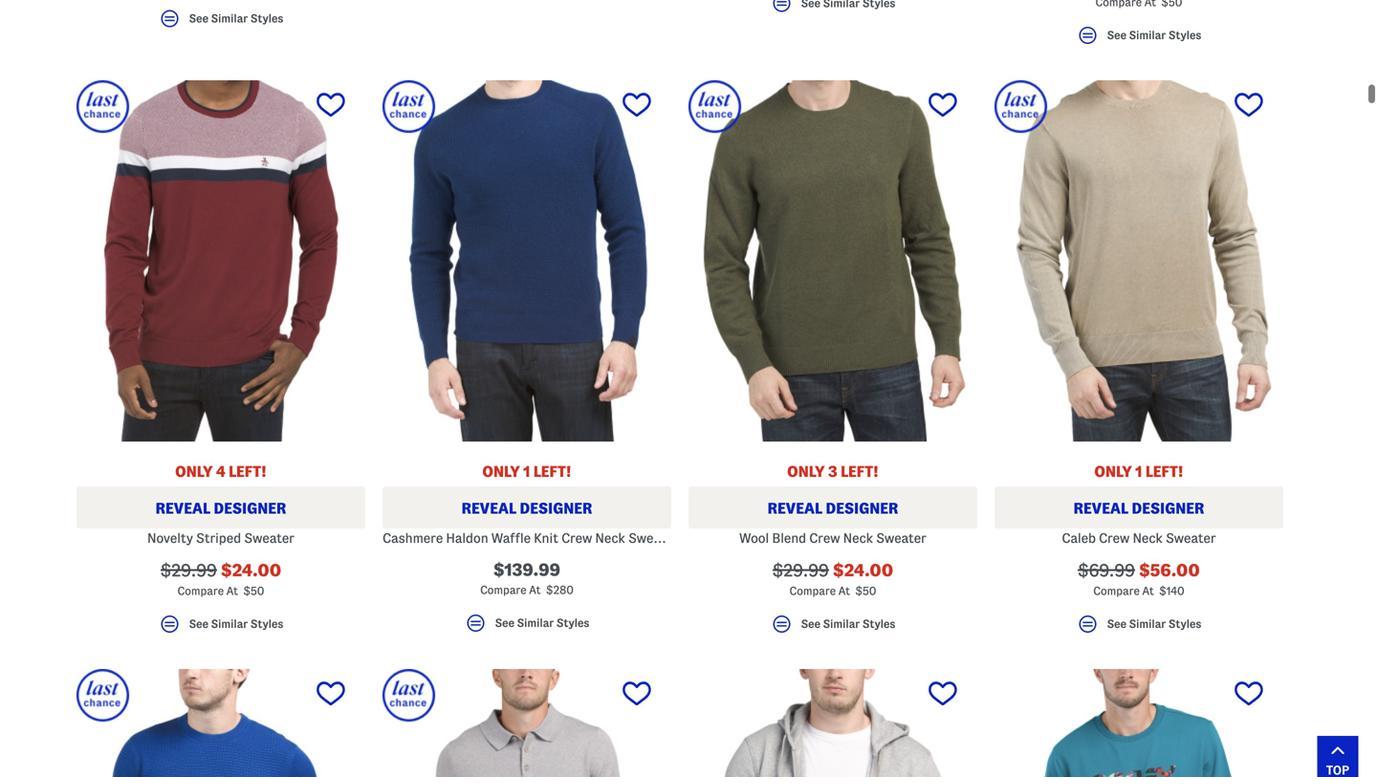 Task type: locate. For each thing, give the bounding box(es) containing it.
2 reveal designer from the left
[[462, 500, 593, 517]]

2 horizontal spatial neck
[[1133, 531, 1163, 546]]

$29.99 $24.00 compare at              $50 down the wool blend crew neck sweater
[[773, 561, 894, 597]]

designer up the caleb crew neck sweater
[[1132, 500, 1205, 517]]

see similar styles button
[[77, 7, 365, 39], [995, 24, 1284, 55], [383, 612, 672, 644], [77, 613, 365, 645], [689, 613, 978, 645], [995, 613, 1284, 645]]

2 designer from the left
[[520, 500, 593, 517]]

only for crew
[[1095, 463, 1133, 480]]

logo sweatshirt image
[[689, 670, 978, 778]]

3 left! from the left
[[841, 463, 879, 480]]

see inside "reveal designer cashmere haldon waffle knit crew neck sweater $139.99 compare at              $280" element
[[495, 618, 515, 630]]

left! inside reveal designer wool blend crew neck sweater compare at              $50 element
[[841, 463, 879, 480]]

designer
[[214, 500, 286, 517], [520, 500, 593, 517], [826, 500, 899, 517], [1132, 500, 1205, 517]]

only 1 left! for $69.99
[[1095, 463, 1184, 480]]

$50
[[243, 585, 264, 597], [856, 585, 877, 597]]

similar inside reveal designer caleb crew neck sweater compare at              $140 element
[[1130, 619, 1166, 631]]

only 1 left!
[[482, 463, 572, 480], [1095, 463, 1184, 480]]

$50 down novelty striped sweater
[[243, 585, 264, 597]]

caleb crew neck sweater
[[1062, 531, 1217, 546]]

cashmere haldon waffle knit crew neck sweater
[[383, 531, 679, 546]]

styles inside reveal designer novelty striped sweater compare at              $50 element
[[251, 619, 284, 631]]

compare down striped
[[178, 585, 224, 597]]

$24.00 down novelty striped sweater
[[221, 561, 281, 580]]

$24.00 inside reveal designer novelty striped sweater compare at              $50 element
[[221, 561, 281, 580]]

1
[[524, 463, 530, 480], [1136, 463, 1143, 480]]

$29.99 $24.00 compare at              $50 inside reveal designer wool blend crew neck sweater compare at              $50 element
[[773, 561, 894, 597]]

similar inside $29.99 compare at              $50 element
[[1130, 29, 1166, 41]]

compare down $139.99 at the left bottom of the page
[[480, 584, 527, 596]]

styles inside reveal designer caleb crew neck sweater compare at              $140 element
[[1169, 619, 1202, 631]]

styles inside reveal designer wool blend crew neck sweater compare at              $50 element
[[863, 619, 896, 631]]

reveal up haldon
[[462, 500, 517, 517]]

neck
[[595, 531, 626, 546], [843, 531, 874, 546], [1133, 531, 1163, 546]]

compare for only 3 left!
[[790, 585, 836, 597]]

left! inside reveal designer caleb crew neck sweater compare at              $140 element
[[1146, 463, 1184, 480]]

1 $50 from the left
[[243, 585, 264, 597]]

2 $29.99 $24.00 compare at              $50 from the left
[[773, 561, 894, 597]]

similar inside "reveal designer cashmere haldon waffle knit crew neck sweater $139.99 compare at              $280" element
[[517, 618, 554, 630]]

1 horizontal spatial $29.99
[[773, 561, 829, 580]]

only up waffle
[[482, 463, 520, 480]]

1 designer from the left
[[214, 500, 286, 517]]

$50 inside reveal designer novelty striped sweater compare at              $50 element
[[243, 585, 264, 597]]

crew inside reveal designer caleb crew neck sweater compare at              $140 element
[[1099, 531, 1130, 546]]

see similar styles button for wool blend crew neck sweater
[[689, 613, 978, 645]]

left! for neck
[[1146, 463, 1184, 480]]

1 horizontal spatial neck
[[843, 531, 874, 546]]

1 reveal from the left
[[156, 500, 210, 517]]

0 horizontal spatial $50
[[243, 585, 264, 597]]

1 horizontal spatial crew
[[810, 531, 840, 546]]

reveal designer up cashmere haldon waffle knit crew neck sweater
[[462, 500, 593, 517]]

left! inside reveal designer novelty striped sweater compare at              $50 element
[[229, 463, 267, 480]]

reveal designer
[[156, 500, 286, 517], [462, 500, 593, 517], [768, 500, 899, 517], [1074, 500, 1205, 517]]

$69.99 $56.00 compare at              $140
[[1078, 561, 1201, 597]]

see for wool blend crew neck sweater
[[801, 619, 821, 631]]

$24.00 down the wool blend crew neck sweater
[[833, 561, 894, 580]]

styles
[[251, 13, 284, 25], [1169, 29, 1202, 41], [557, 618, 590, 630], [251, 619, 284, 631], [863, 619, 896, 631], [1169, 619, 1202, 631]]

see inside reveal designer novelty striped sweater compare at              $50 element
[[189, 619, 209, 631]]

2 $50 from the left
[[856, 585, 877, 597]]

only inside reveal designer novelty striped sweater compare at              $50 element
[[175, 463, 213, 480]]

left! inside "reveal designer cashmere haldon waffle knit crew neck sweater $139.99 compare at              $280" element
[[534, 463, 572, 480]]

1 horizontal spatial $24.00
[[833, 561, 894, 580]]

styles for novelty striped sweater
[[251, 619, 284, 631]]

1 horizontal spatial only 1 left!
[[1095, 463, 1184, 480]]

neck right knit
[[595, 531, 626, 546]]

see inside reveal designer caleb crew neck sweater compare at              $140 element
[[1108, 619, 1127, 631]]

left! up knit
[[534, 463, 572, 480]]

floral splash b1b crew neck sweater image
[[995, 670, 1284, 778]]

sweater inside reveal designer novelty striped sweater compare at              $50 element
[[244, 531, 295, 546]]

2 $24.00 from the left
[[833, 561, 894, 580]]

1 $29.99 $24.00 compare at              $50 from the left
[[160, 561, 281, 597]]

reveal up blend
[[768, 500, 823, 517]]

reveal for striped
[[156, 500, 210, 517]]

$50 inside reveal designer wool blend crew neck sweater compare at              $50 element
[[856, 585, 877, 597]]

$29.99 inside reveal designer wool blend crew neck sweater compare at              $50 element
[[773, 561, 829, 580]]

2 1 from the left
[[1136, 463, 1143, 480]]

2 sweater from the left
[[629, 531, 679, 546]]

4 reveal designer from the left
[[1074, 500, 1205, 517]]

crew right blend
[[810, 531, 840, 546]]

$24.00 for only 3 left!
[[833, 561, 894, 580]]

see inside reveal designer wool blend crew neck sweater compare at              $50 element
[[801, 619, 821, 631]]

0 horizontal spatial 1
[[524, 463, 530, 480]]

only inside "reveal designer cashmere haldon waffle knit crew neck sweater $139.99 compare at              $280" element
[[482, 463, 520, 480]]

compare down the wool blend crew neck sweater
[[790, 585, 836, 597]]

only left "3"
[[787, 463, 825, 480]]

compare down '$69.99'
[[1094, 585, 1140, 597]]

4 reveal from the left
[[1074, 500, 1129, 517]]

only for blend
[[787, 463, 825, 480]]

reveal
[[156, 500, 210, 517], [462, 500, 517, 517], [768, 500, 823, 517], [1074, 500, 1129, 517]]

only inside reveal designer caleb crew neck sweater compare at              $140 element
[[1095, 463, 1133, 480]]

3 sweater from the left
[[877, 531, 927, 546]]

novelty striped sweater image
[[77, 80, 365, 442]]

only up the caleb crew neck sweater
[[1095, 463, 1133, 480]]

4 designer from the left
[[1132, 500, 1205, 517]]

4 sweater from the left
[[1166, 531, 1217, 546]]

only 1 left! up cashmere haldon waffle knit crew neck sweater
[[482, 463, 572, 480]]

4 only from the left
[[1095, 463, 1133, 480]]

reveal designer for crew
[[768, 500, 899, 517]]

1 only from the left
[[175, 463, 213, 480]]

3 only from the left
[[787, 463, 825, 480]]

$140
[[1160, 585, 1185, 597]]

sweater
[[244, 531, 295, 546], [629, 531, 679, 546], [877, 531, 927, 546], [1166, 531, 1217, 546]]

0 horizontal spatial $29.99
[[160, 561, 217, 580]]

1 left! from the left
[[229, 463, 267, 480]]

designer up the wool blend crew neck sweater
[[826, 500, 899, 517]]

left!
[[229, 463, 267, 480], [534, 463, 572, 480], [841, 463, 879, 480], [1146, 463, 1184, 480]]

caleb
[[1062, 531, 1096, 546]]

$50 for only 3 left!
[[856, 585, 877, 597]]

3 reveal designer from the left
[[768, 500, 899, 517]]

$29.99 down blend
[[773, 561, 829, 580]]

1 up cashmere haldon waffle knit crew neck sweater
[[524, 463, 530, 480]]

similar for cashmere haldon waffle knit crew neck sweater
[[517, 618, 554, 630]]

1 inside "reveal designer cashmere haldon waffle knit crew neck sweater $139.99 compare at              $280" element
[[524, 463, 530, 480]]

$29.99
[[160, 561, 217, 580], [773, 561, 829, 580]]

wool blend crew neck sweater
[[740, 531, 927, 546]]

1 horizontal spatial $29.99 $24.00 compare at              $50
[[773, 561, 894, 597]]

$29.99 down novelty
[[160, 561, 217, 580]]

$24.00 for only 4 left!
[[221, 561, 281, 580]]

$29.99 compare at              $50 element
[[995, 0, 1284, 55]]

reveal designer caleb crew neck sweater compare at              $140 element
[[995, 80, 1284, 645]]

see similar styles inside "reveal designer cashmere haldon waffle knit crew neck sweater $139.99 compare at              $280" element
[[495, 618, 590, 630]]

1 only 1 left! from the left
[[482, 463, 572, 480]]

left! for sweater
[[229, 463, 267, 480]]

novelty
[[147, 531, 193, 546]]

0 horizontal spatial crew
[[562, 531, 592, 546]]

see similar styles
[[189, 13, 284, 25], [1108, 29, 1202, 41], [495, 618, 590, 630], [189, 619, 284, 631], [801, 619, 896, 631], [1108, 619, 1202, 631]]

0 horizontal spatial $29.99 $24.00 compare at              $50
[[160, 561, 281, 597]]

3 crew from the left
[[1099, 531, 1130, 546]]

similar for caleb crew neck sweater
[[1130, 619, 1166, 631]]

only left the 4
[[175, 463, 213, 480]]

2 left! from the left
[[534, 463, 572, 480]]

1 reveal designer from the left
[[156, 500, 286, 517]]

crew
[[562, 531, 592, 546], [810, 531, 840, 546], [1099, 531, 1130, 546]]

reveal up caleb
[[1074, 500, 1129, 517]]

1 up the caleb crew neck sweater
[[1136, 463, 1143, 480]]

2 $29.99 from the left
[[773, 561, 829, 580]]

styles for cashmere haldon waffle knit crew neck sweater
[[557, 618, 590, 630]]

$24.00
[[221, 561, 281, 580], [833, 561, 894, 580]]

1 for $139.99
[[524, 463, 530, 480]]

2 reveal from the left
[[462, 500, 517, 517]]

$24.00 inside reveal designer wool blend crew neck sweater compare at              $50 element
[[833, 561, 894, 580]]

4 left! from the left
[[1146, 463, 1184, 480]]

cashmere haldon waffle knit crew neck sweater image
[[383, 80, 672, 442]]

reveal designer cashmere haldon waffle knit crew neck sweater $139.99 compare at              $280 element
[[383, 80, 679, 644]]

see similar styles button inside "reveal designer cashmere haldon waffle knit crew neck sweater $139.99 compare at              $280" element
[[383, 612, 672, 644]]

left! up the caleb crew neck sweater
[[1146, 463, 1184, 480]]

similar
[[211, 13, 248, 25], [1130, 29, 1166, 41], [517, 618, 554, 630], [211, 619, 248, 631], [823, 619, 860, 631], [1130, 619, 1166, 631]]

crew inside "reveal designer cashmere haldon waffle knit crew neck sweater $139.99 compare at              $280" element
[[562, 531, 592, 546]]

$29.99 for only 3 left!
[[773, 561, 829, 580]]

only 4 left!
[[175, 463, 267, 480]]

$280
[[546, 584, 574, 596]]

reveal designer for sweater
[[156, 500, 286, 517]]

similar for wool blend crew neck sweater
[[823, 619, 860, 631]]

designer up knit
[[520, 500, 593, 517]]

2 only from the left
[[482, 463, 520, 480]]

crew right knit
[[562, 531, 592, 546]]

1 $24.00 from the left
[[221, 561, 281, 580]]

see
[[189, 13, 209, 25], [1108, 29, 1127, 41], [495, 618, 515, 630], [189, 619, 209, 631], [801, 619, 821, 631], [1108, 619, 1127, 631]]

$29.99 $24.00 compare at              $50 down novelty striped sweater
[[160, 561, 281, 597]]

reveal designer wool blend crew neck sweater compare at              $50 element
[[689, 80, 978, 645]]

crew up '$69.99'
[[1099, 531, 1130, 546]]

similar inside reveal designer novelty striped sweater compare at              $50 element
[[211, 619, 248, 631]]

1 crew from the left
[[562, 531, 592, 546]]

reveal designer novelty striped sweater compare at              $50 element
[[77, 80, 365, 645]]

1 1 from the left
[[524, 463, 530, 480]]

see similar styles button for caleb crew neck sweater
[[995, 613, 1284, 645]]

0 horizontal spatial $24.00
[[221, 561, 281, 580]]

reveal designer up the wool blend crew neck sweater
[[768, 500, 899, 517]]

todd waffle knit cotton sweater image
[[77, 670, 365, 778]]

similar inside reveal designer wool blend crew neck sweater compare at              $50 element
[[823, 619, 860, 631]]

1 horizontal spatial 1
[[1136, 463, 1143, 480]]

only 1 left! up the caleb crew neck sweater
[[1095, 463, 1184, 480]]

0 horizontal spatial only 1 left!
[[482, 463, 572, 480]]

see similar styles for cashmere haldon waffle knit crew neck sweater
[[495, 618, 590, 630]]

1 sweater from the left
[[244, 531, 295, 546]]

3 reveal from the left
[[768, 500, 823, 517]]

compare for only 4 left!
[[178, 585, 224, 597]]

styles for wool blend crew neck sweater
[[863, 619, 896, 631]]

see similar styles inside reveal designer caleb crew neck sweater compare at              $140 element
[[1108, 619, 1202, 631]]

neck up $56.00
[[1133, 531, 1163, 546]]

2 crew from the left
[[810, 531, 840, 546]]

crew inside reveal designer wool blend crew neck sweater compare at              $50 element
[[810, 531, 840, 546]]

only 1 left! inside reveal designer caleb crew neck sweater compare at              $140 element
[[1095, 463, 1184, 480]]

neck right blend
[[843, 531, 874, 546]]

reveal designer for waffle
[[462, 500, 593, 517]]

reveal designer up novelty striped sweater
[[156, 500, 286, 517]]

blend
[[772, 531, 807, 546]]

only inside reveal designer wool blend crew neck sweater compare at              $50 element
[[787, 463, 825, 480]]

$29.99 $24.00 compare at              $50
[[160, 561, 281, 597], [773, 561, 894, 597]]

1 inside reveal designer caleb crew neck sweater compare at              $140 element
[[1136, 463, 1143, 480]]

1 neck from the left
[[595, 531, 626, 546]]

2 horizontal spatial crew
[[1099, 531, 1130, 546]]

1 horizontal spatial $50
[[856, 585, 877, 597]]

reveal up novelty
[[156, 500, 210, 517]]

0 horizontal spatial neck
[[595, 531, 626, 546]]

see similar styles inside reveal designer novelty striped sweater compare at              $50 element
[[189, 619, 284, 631]]

1 $29.99 from the left
[[160, 561, 217, 580]]

only
[[175, 463, 213, 480], [482, 463, 520, 480], [787, 463, 825, 480], [1095, 463, 1133, 480]]

1 for $69.99
[[1136, 463, 1143, 480]]

only for haldon
[[482, 463, 520, 480]]

see similar styles inside reveal designer wool blend crew neck sweater compare at              $50 element
[[801, 619, 896, 631]]

compare
[[480, 584, 527, 596], [178, 585, 224, 597], [790, 585, 836, 597], [1094, 585, 1140, 597]]

$29.99 $24.00 compare at              $50 inside reveal designer novelty striped sweater compare at              $50 element
[[160, 561, 281, 597]]

styles inside "reveal designer cashmere haldon waffle knit crew neck sweater $139.99 compare at              $280" element
[[557, 618, 590, 630]]

designer up novelty striped sweater
[[214, 500, 286, 517]]

left! for crew
[[841, 463, 879, 480]]

compare inside $69.99 $56.00 compare at              $140
[[1094, 585, 1140, 597]]

only 1 left! inside "reveal designer cashmere haldon waffle knit crew neck sweater $139.99 compare at              $280" element
[[482, 463, 572, 480]]

see inside $29.99 compare at              $50 element
[[1108, 29, 1127, 41]]

$50 down the wool blend crew neck sweater
[[856, 585, 877, 597]]

reveal designer up the caleb crew neck sweater
[[1074, 500, 1205, 517]]

$29.99 inside reveal designer novelty striped sweater compare at              $50 element
[[160, 561, 217, 580]]

left! right the 4
[[229, 463, 267, 480]]

left! right "3"
[[841, 463, 879, 480]]

3 designer from the left
[[826, 500, 899, 517]]

2 only 1 left! from the left
[[1095, 463, 1184, 480]]



Task type: describe. For each thing, give the bounding box(es) containing it.
$69.99
[[1078, 561, 1136, 580]]

$139.99
[[494, 561, 561, 580]]

3 neck from the left
[[1133, 531, 1163, 546]]

reveal designer for neck
[[1074, 500, 1205, 517]]

compare inside $139.99 compare at              $280
[[480, 584, 527, 596]]

$56.00
[[1140, 561, 1201, 580]]

reveal for crew
[[1074, 500, 1129, 517]]

see similar styles for wool blend crew neck sweater
[[801, 619, 896, 631]]

only for striped
[[175, 463, 213, 480]]

similar for novelty striped sweater
[[211, 619, 248, 631]]

solid long sleeve sweater polo image
[[383, 670, 672, 778]]

see similar styles button for novelty striped sweater
[[77, 613, 365, 645]]

waffle
[[492, 531, 531, 546]]

see similar styles inside $29.99 compare at              $50 element
[[1108, 29, 1202, 41]]

designer for sweater
[[214, 500, 286, 517]]

novelty striped sweater
[[147, 531, 295, 546]]

$29.99 $24.00 compare at              $50 for 3
[[773, 561, 894, 597]]

see similar styles for novelty striped sweater
[[189, 619, 284, 631]]

4
[[216, 463, 225, 480]]

see similar styles for caleb crew neck sweater
[[1108, 619, 1202, 631]]

reveal for blend
[[768, 500, 823, 517]]

designer for waffle
[[520, 500, 593, 517]]

$139.99 compare at              $280
[[480, 561, 574, 596]]

see for caleb crew neck sweater
[[1108, 619, 1127, 631]]

styles for caleb crew neck sweater
[[1169, 619, 1202, 631]]

wool
[[740, 531, 769, 546]]

$50 for only 4 left!
[[243, 585, 264, 597]]

sweater inside "reveal designer cashmere haldon waffle knit crew neck sweater $139.99 compare at              $280" element
[[629, 531, 679, 546]]

$29.99 $24.00 compare at              $50 for 4
[[160, 561, 281, 597]]

cashmere
[[383, 531, 443, 546]]

haldon
[[446, 531, 489, 546]]

sweater inside reveal designer caleb crew neck sweater compare at              $140 element
[[1166, 531, 1217, 546]]

knit
[[534, 531, 559, 546]]

2 neck from the left
[[843, 531, 874, 546]]

striped
[[196, 531, 241, 546]]

sweater inside reveal designer wool blend crew neck sweater compare at              $50 element
[[877, 531, 927, 546]]

compare for only 1 left!
[[1094, 585, 1140, 597]]

left! for waffle
[[534, 463, 572, 480]]

see for novelty striped sweater
[[189, 619, 209, 631]]

styles inside $29.99 compare at              $50 element
[[1169, 29, 1202, 41]]

3
[[829, 463, 838, 480]]

only 3 left!
[[787, 463, 879, 480]]

see similar styles button for cashmere haldon waffle knit crew neck sweater
[[383, 612, 672, 644]]

see for cashmere haldon waffle knit crew neck sweater
[[495, 618, 515, 630]]

$29.99 for only 4 left!
[[160, 561, 217, 580]]

only 1 left! for $139.99
[[482, 463, 572, 480]]

designer for neck
[[1132, 500, 1205, 517]]

caleb crew neck sweater image
[[995, 80, 1284, 442]]

reveal for haldon
[[462, 500, 517, 517]]

wool blend crew neck sweater image
[[689, 80, 978, 442]]

designer for crew
[[826, 500, 899, 517]]



Task type: vqa. For each thing, say whether or not it's contained in the screenshot.
ONLY for Striped
yes



